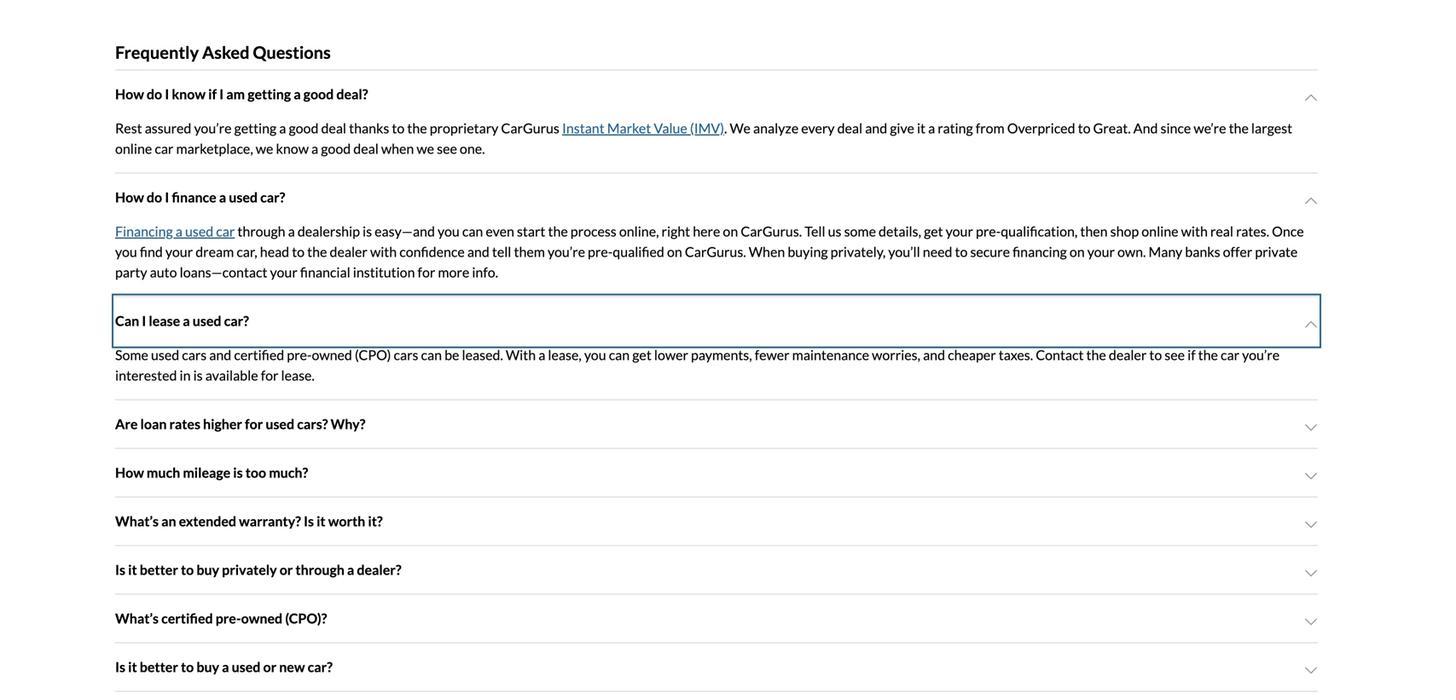 Task type: describe. For each thing, give the bounding box(es) containing it.
even
[[486, 223, 514, 240]]

rest assured you're getting a good deal thanks to the proprietary cargurus instant market value (imv)
[[115, 120, 724, 136]]

mileage
[[183, 465, 231, 481]]

1 we from the left
[[256, 140, 273, 157]]

good inside dropdown button
[[303, 86, 334, 102]]

new
[[279, 659, 305, 676]]

from
[[976, 120, 1005, 136]]

tell
[[805, 223, 826, 240]]

head
[[260, 244, 289, 260]]

(imv)
[[690, 120, 724, 136]]

used inside can i lease a used car? "dropdown button"
[[193, 313, 221, 329]]

is it better to buy privately or through a dealer? button
[[115, 546, 1318, 594]]

chevron down image inside "how do i finance a used car?" dropdown button
[[1305, 194, 1318, 208]]

1 vertical spatial you
[[115, 244, 137, 260]]

frequently asked questions
[[115, 42, 331, 63]]

used up dream
[[185, 223, 213, 240]]

once
[[1272, 223, 1304, 240]]

lease
[[149, 313, 180, 329]]

car inside . we analyze every deal and give it a rating from overpriced to great. and since we're the largest online car marketplace, we know a good deal when we see one.
[[155, 140, 174, 157]]

financing a used car link
[[115, 223, 235, 240]]

real
[[1211, 223, 1234, 240]]

if inside 'some used cars and certified pre-owned (cpo) cars can be leased. with a lease, you can get lower payments, fewer maintenance worries, and cheaper taxes. contact the dealer to see if the car you're interested in is available for lease.'
[[1188, 347, 1196, 363]]

through inside is it better to buy privately or through a dealer? dropdown button
[[296, 562, 345, 578]]

private
[[1255, 244, 1298, 260]]

chevron down image inside how much mileage is too much? dropdown button
[[1305, 470, 1318, 483]]

banks
[[1185, 244, 1221, 260]]

am
[[226, 86, 245, 102]]

proprietary
[[430, 120, 499, 136]]

what's certified pre-owned (cpo)?
[[115, 610, 327, 627]]

qualification,
[[1001, 223, 1078, 240]]

for inside 'some used cars and certified pre-owned (cpo) cars can be leased. with a lease, you can get lower payments, fewer maintenance worries, and cheaper taxes. contact the dealer to see if the car you're interested in is available for lease.'
[[261, 367, 279, 384]]

some used cars and certified pre-owned (cpo) cars can be leased. with a lease, you can get lower payments, fewer maintenance worries, and cheaper taxes. contact the dealer to see if the car you're interested in is available for lease.
[[115, 347, 1280, 384]]

your down financing a used car link
[[165, 244, 193, 260]]

financing a used car
[[115, 223, 235, 240]]

great.
[[1093, 120, 1131, 136]]

own.
[[1118, 244, 1146, 260]]

what's for what's certified pre-owned (cpo)?
[[115, 610, 159, 627]]

loans—contact
[[180, 264, 267, 281]]

dealership
[[298, 223, 360, 240]]

a right 'financing'
[[176, 223, 183, 240]]

find
[[140, 244, 163, 260]]

i left the am
[[219, 86, 224, 102]]

cargurus
[[501, 120, 560, 136]]

certified inside 'some used cars and certified pre-owned (cpo) cars can be leased. with a lease, you can get lower payments, fewer maintenance worries, and cheaper taxes. contact the dealer to see if the car you're interested in is available for lease.'
[[234, 347, 284, 363]]

get inside through a dealership is easy—and you can even start the process online, right here on cargurus. tell us some details, get your pre-qualification, then shop online with real rates. once you find your dream car, head to the dealer with confidence and tell them you're pre-qualified on cargurus. when buying privately, you'll need to secure financing on your own. many banks offer private party auto loans—contact your financial institution for more info.
[[924, 223, 943, 240]]

financing
[[115, 223, 173, 240]]

value
[[654, 120, 688, 136]]

2 horizontal spatial on
[[1070, 244, 1085, 260]]

we're
[[1194, 120, 1227, 136]]

instant
[[562, 120, 605, 136]]

0 horizontal spatial with
[[370, 244, 397, 260]]

to inside is it better to buy privately or through a dealer? dropdown button
[[181, 562, 194, 578]]

owned inside dropdown button
[[241, 610, 283, 627]]

and up available
[[209, 347, 231, 363]]

to inside . we analyze every deal and give it a rating from overpriced to great. and since we're the largest online car marketplace, we know a good deal when we see one.
[[1078, 120, 1091, 136]]

a left dealer?
[[347, 562, 354, 578]]

shop
[[1111, 223, 1139, 240]]

a inside "dropdown button"
[[183, 313, 190, 329]]

owned inside 'some used cars and certified pre-owned (cpo) cars can be leased. with a lease, you can get lower payments, fewer maintenance worries, and cheaper taxes. contact the dealer to see if the car you're interested in is available for lease.'
[[312, 347, 352, 363]]

through inside through a dealership is easy—and you can even start the process online, right here on cargurus. tell us some details, get your pre-qualification, then shop online with real rates. once you find your dream car, head to the dealer with confidence and tell them you're pre-qualified on cargurus. when buying privately, you'll need to secure financing on your own. many banks offer private party auto loans—contact your financial institution for more info.
[[238, 223, 285, 240]]

fewer
[[755, 347, 790, 363]]

buy for a
[[197, 659, 219, 676]]

in
[[180, 367, 191, 384]]

get inside 'some used cars and certified pre-owned (cpo) cars can be leased. with a lease, you can get lower payments, fewer maintenance worries, and cheaper taxes. contact the dealer to see if the car you're interested in is available for lease.'
[[632, 347, 652, 363]]

0 horizontal spatial on
[[667, 244, 682, 260]]

for inside through a dealership is easy—and you can even start the process online, right here on cargurus. tell us some details, get your pre-qualification, then shop online with real rates. once you find your dream car, head to the dealer with confidence and tell them you're pre-qualified on cargurus. when buying privately, you'll need to secure financing on your own. many banks offer private party auto loans—contact your financial institution for more info.
[[418, 264, 435, 281]]

need
[[923, 244, 953, 260]]

0 horizontal spatial deal
[[321, 120, 346, 136]]

info.
[[472, 264, 498, 281]]

lease,
[[548, 347, 582, 363]]

car? inside dropdown button
[[260, 189, 285, 206]]

how for how do i know if i am getting a good deal?
[[115, 86, 144, 102]]

frequently
[[115, 42, 199, 63]]

start
[[517, 223, 546, 240]]

are loan rates higher for used cars? why?
[[115, 416, 366, 433]]

is it better to buy privately or through a dealer?
[[115, 562, 402, 578]]

your down then
[[1088, 244, 1115, 260]]

every
[[801, 120, 835, 136]]

can
[[115, 313, 139, 329]]

much
[[147, 465, 180, 481]]

what's an extended warranty? is it worth it?
[[115, 513, 383, 530]]

an
[[161, 513, 176, 530]]

2 horizontal spatial deal
[[838, 120, 863, 136]]

financial
[[300, 264, 350, 281]]

many
[[1149, 244, 1183, 260]]

dealer inside through a dealership is easy—and you can even start the process online, right here on cargurus. tell us some details, get your pre-qualification, then shop online with real rates. once you find your dream car, head to the dealer with confidence and tell them you're pre-qualified on cargurus. when buying privately, you'll need to secure financing on your own. many banks offer private party auto loans—contact your financial institution for more info.
[[330, 244, 368, 260]]

1 horizontal spatial with
[[1181, 223, 1208, 240]]

what's for what's an extended warranty? is it worth it?
[[115, 513, 159, 530]]

marketplace,
[[176, 140, 253, 157]]

1 vertical spatial cargurus.
[[685, 244, 746, 260]]

why?
[[331, 416, 366, 433]]

it inside "dropdown button"
[[128, 659, 137, 676]]

0 vertical spatial cargurus.
[[741, 223, 802, 240]]

privately
[[222, 562, 277, 578]]

overpriced
[[1007, 120, 1076, 136]]

certified inside dropdown button
[[161, 610, 213, 627]]

2 we from the left
[[417, 140, 434, 157]]

dealer inside 'some used cars and certified pre-owned (cpo) cars can be leased. with a lease, you can get lower payments, fewer maintenance worries, and cheaper taxes. contact the dealer to see if the car you're interested in is available for lease.'
[[1109, 347, 1147, 363]]

0 vertical spatial is
[[304, 513, 314, 530]]

your up need
[[946, 223, 973, 240]]

dealer?
[[357, 562, 402, 578]]

market
[[607, 120, 651, 136]]

chevron down image for why?
[[1305, 421, 1318, 435]]

online,
[[619, 223, 659, 240]]

if inside how do i know if i am getting a good deal? dropdown button
[[208, 86, 217, 102]]

what's an extended warranty? is it worth it? button
[[115, 498, 1318, 546]]

car inside 'some used cars and certified pre-owned (cpo) cars can be leased. with a lease, you can get lower payments, fewer maintenance worries, and cheaper taxes. contact the dealer to see if the car you're interested in is available for lease.'
[[1221, 347, 1240, 363]]

asked
[[202, 42, 250, 63]]

rates.
[[1236, 223, 1270, 240]]

and inside through a dealership is easy—and you can even start the process online, right here on cargurus. tell us some details, get your pre-qualification, then shop online with real rates. once you find your dream car, head to the dealer with confidence and tell them you're pre-qualified on cargurus. when buying privately, you'll need to secure financing on your own. many banks offer private party auto loans—contact your financial institution for more info.
[[467, 244, 490, 260]]

buying
[[788, 244, 828, 260]]

a inside 'some used cars and certified pre-owned (cpo) cars can be leased. with a lease, you can get lower payments, fewer maintenance worries, and cheaper taxes. contact the dealer to see if the car you're interested in is available for lease.'
[[539, 347, 546, 363]]

1 vertical spatial car
[[216, 223, 235, 240]]

or inside "dropdown button"
[[263, 659, 277, 676]]

how much mileage is too much?
[[115, 465, 308, 481]]

2 horizontal spatial can
[[609, 347, 630, 363]]

assured
[[145, 120, 191, 136]]

know inside . we analyze every deal and give it a rating from overpriced to great. and since we're the largest online car marketplace, we know a good deal when we see one.
[[276, 140, 309, 157]]

chevron down image for privately
[[1305, 567, 1318, 581]]

financing
[[1013, 244, 1067, 260]]

pre- inside 'some used cars and certified pre-owned (cpo) cars can be leased. with a lease, you can get lower payments, fewer maintenance worries, and cheaper taxes. contact the dealer to see if the car you're interested in is available for lease.'
[[287, 347, 312, 363]]

do for know
[[147, 86, 162, 102]]

the inside . we analyze every deal and give it a rating from overpriced to great. and since we're the largest online car marketplace, we know a good deal when we see one.
[[1229, 120, 1249, 136]]

right
[[662, 223, 690, 240]]

a right "finance"
[[219, 189, 226, 206]]

chevron down image for car?
[[1305, 318, 1318, 331]]

and
[[1134, 120, 1158, 136]]

how do i finance a used car? button
[[115, 174, 1318, 221]]

interested
[[115, 367, 177, 384]]

pre- inside dropdown button
[[216, 610, 241, 627]]

payments,
[[691, 347, 752, 363]]

0 vertical spatial you
[[438, 223, 460, 240]]

a left rating
[[928, 120, 935, 136]]

finance
[[172, 189, 216, 206]]

leased.
[[462, 347, 503, 363]]

chevron down image inside what's certified pre-owned (cpo)? dropdown button
[[1305, 616, 1318, 629]]

higher
[[203, 416, 242, 433]]

chevron down image for i
[[1305, 91, 1318, 104]]



Task type: locate. For each thing, give the bounding box(es) containing it.
getting down how do i know if i am getting a good deal?
[[234, 120, 277, 136]]

you're inside 'some used cars and certified pre-owned (cpo) cars can be leased. with a lease, you can get lower payments, fewer maintenance worries, and cheaper taxes. contact the dealer to see if the car you're interested in is available for lease.'
[[1242, 347, 1280, 363]]

you're
[[194, 120, 232, 136], [548, 244, 585, 260], [1242, 347, 1280, 363]]

to inside 'some used cars and certified pre-owned (cpo) cars can be leased. with a lease, you can get lower payments, fewer maintenance worries, and cheaper taxes. contact the dealer to see if the car you're interested in is available for lease.'
[[1150, 347, 1162, 363]]

1 vertical spatial or
[[263, 659, 277, 676]]

1 vertical spatial see
[[1165, 347, 1185, 363]]

what's certified pre-owned (cpo)? button
[[115, 595, 1318, 643]]

a right with
[[539, 347, 546, 363]]

is for is it better to buy privately or through a dealer?
[[115, 562, 125, 578]]

how
[[115, 86, 144, 102], [115, 189, 144, 206], [115, 465, 144, 481]]

or right privately
[[280, 562, 293, 578]]

analyze
[[753, 120, 799, 136]]

how do i know if i am getting a good deal? button
[[115, 70, 1318, 118]]

buy inside is it better to buy a used or new car? "dropdown button"
[[197, 659, 219, 676]]

extended
[[179, 513, 236, 530]]

know inside dropdown button
[[172, 86, 206, 102]]

see inside 'some used cars and certified pre-owned (cpo) cars can be leased. with a lease, you can get lower payments, fewer maintenance worries, and cheaper taxes. contact the dealer to see if the car you're interested in is available for lease.'
[[1165, 347, 1185, 363]]

used
[[229, 189, 258, 206], [185, 223, 213, 240], [193, 313, 221, 329], [151, 347, 179, 363], [266, 416, 294, 433], [232, 659, 261, 676]]

2 buy from the top
[[197, 659, 219, 676]]

used inside 'are loan rates higher for used cars? why?' dropdown button
[[266, 416, 294, 433]]

0 vertical spatial car
[[155, 140, 174, 157]]

0 vertical spatial know
[[172, 86, 206, 102]]

i left "finance"
[[165, 189, 169, 206]]

chevron down image inside can i lease a used car? "dropdown button"
[[1305, 318, 1318, 331]]

tell
[[492, 244, 511, 260]]

1 vertical spatial getting
[[234, 120, 277, 136]]

it inside . we analyze every deal and give it a rating from overpriced to great. and since we're the largest online car marketplace, we know a good deal when we see one.
[[917, 120, 926, 136]]

1 vertical spatial online
[[1142, 223, 1179, 240]]

2 do from the top
[[147, 189, 162, 206]]

5 chevron down image from the top
[[1305, 664, 1318, 678]]

used left cars?
[[266, 416, 294, 433]]

0 vertical spatial what's
[[115, 513, 159, 530]]

more
[[438, 264, 469, 281]]

deal right every
[[838, 120, 863, 136]]

a down how do i know if i am getting a good deal?
[[279, 120, 286, 136]]

easy—and
[[375, 223, 435, 240]]

good
[[303, 86, 334, 102], [289, 120, 319, 136], [321, 140, 351, 157]]

much?
[[269, 465, 308, 481]]

know up the assured at top left
[[172, 86, 206, 102]]

2 chevron down image from the top
[[1305, 421, 1318, 435]]

is for mileage
[[233, 465, 243, 481]]

online inside through a dealership is easy—and you can even start the process online, right here on cargurus. tell us some details, get your pre-qualification, then shop online with real rates. once you find your dream car, head to the dealer with confidence and tell them you're pre-qualified on cargurus. when buying privately, you'll need to secure financing on your own. many banks offer private party auto loans—contact your financial institution for more info.
[[1142, 223, 1179, 240]]

is
[[363, 223, 372, 240], [193, 367, 203, 384], [233, 465, 243, 481]]

can left lower
[[609, 347, 630, 363]]

2 what's from the top
[[115, 610, 159, 627]]

certified up is it better to buy a used or new car?
[[161, 610, 213, 627]]

car? inside "dropdown button"
[[308, 659, 333, 676]]

dealer right contact
[[1109, 347, 1147, 363]]

privately,
[[831, 244, 886, 260]]

with
[[506, 347, 536, 363]]

how up rest
[[115, 86, 144, 102]]

is inside "dropdown button"
[[115, 659, 125, 676]]

certified up available
[[234, 347, 284, 363]]

0 horizontal spatial we
[[256, 140, 273, 157]]

2 vertical spatial you
[[584, 347, 606, 363]]

pre- down process
[[588, 244, 613, 260]]

get left lower
[[632, 347, 652, 363]]

we
[[730, 120, 751, 136]]

pre- up is it better to buy a used or new car?
[[216, 610, 241, 627]]

chevron down image inside how do i know if i am getting a good deal? dropdown button
[[1305, 91, 1318, 104]]

then
[[1081, 223, 1108, 240]]

and inside . we analyze every deal and give it a rating from overpriced to great. and since we're the largest online car marketplace, we know a good deal when we see one.
[[865, 120, 887, 136]]

is left easy—and
[[363, 223, 372, 240]]

and left cheaper
[[923, 347, 945, 363]]

can inside through a dealership is easy—and you can even start the process online, right here on cargurus. tell us some details, get your pre-qualification, then shop online with real rates. once you find your dream car, head to the dealer with confidence and tell them you're pre-qualified on cargurus. when buying privately, you'll need to secure financing on your own. many banks offer private party auto loans—contact your financial institution for more info.
[[462, 223, 483, 240]]

through up head
[[238, 223, 285, 240]]

chevron down image inside what's an extended warranty? is it worth it? dropdown button
[[1305, 518, 1318, 532]]

questions
[[253, 42, 331, 63]]

used right "finance"
[[229, 189, 258, 206]]

0 vertical spatial buy
[[197, 562, 219, 578]]

buy inside is it better to buy privately or through a dealer? dropdown button
[[197, 562, 219, 578]]

secure
[[971, 244, 1010, 260]]

car? right new
[[308, 659, 333, 676]]

0 vertical spatial is
[[363, 223, 372, 240]]

0 horizontal spatial cars
[[182, 347, 207, 363]]

it
[[917, 120, 926, 136], [317, 513, 326, 530], [128, 562, 137, 578], [128, 659, 137, 676]]

and left give
[[865, 120, 887, 136]]

party
[[115, 264, 147, 281]]

good down thanks at the top left of the page
[[321, 140, 351, 157]]

cargurus.
[[741, 223, 802, 240], [685, 244, 746, 260]]

used inside "how do i finance a used car?" dropdown button
[[229, 189, 258, 206]]

deal down thanks at the top left of the page
[[353, 140, 379, 157]]

2 cars from the left
[[394, 347, 418, 363]]

0 horizontal spatial certified
[[161, 610, 213, 627]]

pre- up secure
[[976, 223, 1001, 240]]

0 vertical spatial or
[[280, 562, 293, 578]]

1 vertical spatial through
[[296, 562, 345, 578]]

is left too
[[233, 465, 243, 481]]

do up the assured at top left
[[147, 86, 162, 102]]

how for how much mileage is too much?
[[115, 465, 144, 481]]

can left even
[[462, 223, 483, 240]]

auto
[[150, 264, 177, 281]]

buy down what's certified pre-owned (cpo)?
[[197, 659, 219, 676]]

for down the confidence
[[418, 264, 435, 281]]

them
[[514, 244, 545, 260]]

good inside . we analyze every deal and give it a rating from overpriced to great. and since we're the largest online car marketplace, we know a good deal when we see one.
[[321, 140, 351, 157]]

1 horizontal spatial see
[[1165, 347, 1185, 363]]

rest
[[115, 120, 142, 136]]

and up info. on the left
[[467, 244, 490, 260]]

2 vertical spatial is
[[233, 465, 243, 481]]

car,
[[237, 244, 257, 260]]

getting right the am
[[248, 86, 291, 102]]

1 vertical spatial do
[[147, 189, 162, 206]]

how for how do i finance a used car?
[[115, 189, 144, 206]]

or left new
[[263, 659, 277, 676]]

2 horizontal spatial car
[[1221, 347, 1240, 363]]

2 vertical spatial car
[[1221, 347, 1240, 363]]

0 vertical spatial dealer
[[330, 244, 368, 260]]

chevron down image
[[1305, 194, 1318, 208], [1305, 421, 1318, 435], [1305, 470, 1318, 483], [1305, 518, 1318, 532], [1305, 664, 1318, 678]]

1 horizontal spatial deal
[[353, 140, 379, 157]]

0 horizontal spatial you're
[[194, 120, 232, 136]]

is
[[304, 513, 314, 530], [115, 562, 125, 578], [115, 659, 125, 676]]

when
[[749, 244, 785, 260]]

is inside dropdown button
[[233, 465, 243, 481]]

used up interested
[[151, 347, 179, 363]]

chevron down image for it?
[[1305, 518, 1318, 532]]

largest
[[1252, 120, 1293, 136]]

is inside 'some used cars and certified pre-owned (cpo) cars can be leased. with a lease, you can get lower payments, fewer maintenance worries, and cheaper taxes. contact the dealer to see if the car you're interested in is available for lease.'
[[193, 367, 203, 384]]

qualified
[[613, 244, 665, 260]]

through
[[238, 223, 285, 240], [296, 562, 345, 578]]

do up 'financing'
[[147, 189, 162, 206]]

can left be
[[421, 347, 442, 363]]

2 horizontal spatial car?
[[308, 659, 333, 676]]

for left "lease."
[[261, 367, 279, 384]]

0 horizontal spatial you
[[115, 244, 137, 260]]

.
[[724, 120, 727, 136]]

1 horizontal spatial or
[[280, 562, 293, 578]]

3 chevron down image from the top
[[1305, 567, 1318, 581]]

1 buy from the top
[[197, 562, 219, 578]]

1 horizontal spatial get
[[924, 223, 943, 240]]

1 horizontal spatial online
[[1142, 223, 1179, 240]]

2 chevron down image from the top
[[1305, 318, 1318, 331]]

you up party
[[115, 244, 137, 260]]

chevron down image for or
[[1305, 664, 1318, 678]]

1 vertical spatial for
[[261, 367, 279, 384]]

1 horizontal spatial car
[[216, 223, 235, 240]]

chevron down image inside 'are loan rates higher for used cars? why?' dropdown button
[[1305, 421, 1318, 435]]

1 horizontal spatial you're
[[548, 244, 585, 260]]

1 vertical spatial what's
[[115, 610, 159, 627]]

how do i finance a used car?
[[115, 189, 285, 206]]

us
[[828, 223, 842, 240]]

0 vertical spatial with
[[1181, 223, 1208, 240]]

how up 'financing'
[[115, 189, 144, 206]]

is right the in
[[193, 367, 203, 384]]

buy for privately
[[197, 562, 219, 578]]

0 vertical spatial see
[[437, 140, 457, 157]]

you'll
[[889, 244, 920, 260]]

can i lease a used car? button
[[115, 297, 1318, 345]]

3 how from the top
[[115, 465, 144, 481]]

is for dealership
[[363, 223, 372, 240]]

a right "lease"
[[183, 313, 190, 329]]

better inside dropdown button
[[140, 562, 178, 578]]

a left when
[[311, 140, 318, 157]]

is for is it better to buy a used or new car?
[[115, 659, 125, 676]]

online inside . we analyze every deal and give it a rating from overpriced to great. and since we're the largest online car marketplace, we know a good deal when we see one.
[[115, 140, 152, 157]]

2 horizontal spatial is
[[363, 223, 372, 240]]

for
[[418, 264, 435, 281], [261, 367, 279, 384], [245, 416, 263, 433]]

owned up "lease."
[[312, 347, 352, 363]]

see
[[437, 140, 457, 157], [1165, 347, 1185, 363]]

0 vertical spatial through
[[238, 223, 285, 240]]

1 horizontal spatial we
[[417, 140, 434, 157]]

2 how from the top
[[115, 189, 144, 206]]

contact
[[1036, 347, 1084, 363]]

since
[[1161, 120, 1191, 136]]

used right "lease"
[[193, 313, 221, 329]]

car? down loans—contact
[[224, 313, 249, 329]]

with up banks
[[1181, 223, 1208, 240]]

thanks
[[349, 120, 389, 136]]

0 horizontal spatial is
[[193, 367, 203, 384]]

on right here
[[723, 223, 738, 240]]

0 vertical spatial if
[[208, 86, 217, 102]]

getting
[[248, 86, 291, 102], [234, 120, 277, 136]]

you right "lease,"
[[584, 347, 606, 363]]

know down how do i know if i am getting a good deal?
[[276, 140, 309, 157]]

on down right
[[667, 244, 682, 260]]

1 horizontal spatial is
[[233, 465, 243, 481]]

a up head
[[288, 223, 295, 240]]

cheaper
[[948, 347, 996, 363]]

on down then
[[1070, 244, 1085, 260]]

0 vertical spatial for
[[418, 264, 435, 281]]

better down an
[[140, 562, 178, 578]]

pre- up "lease."
[[287, 347, 312, 363]]

a inside through a dealership is easy—and you can even start the process online, right here on cargurus. tell us some details, get your pre-qualification, then shop online with real rates. once you find your dream car, head to the dealer with confidence and tell them you're pre-qualified on cargurus. when buying privately, you'll need to secure financing on your own. many banks offer private party auto loans—contact your financial institution for more info.
[[288, 223, 295, 240]]

you're inside through a dealership is easy—and you can even start the process online, right here on cargurus. tell us some details, get your pre-qualification, then shop online with real rates. once you find your dream car, head to the dealer with confidence and tell them you're pre-qualified on cargurus. when buying privately, you'll need to secure financing on your own. many banks offer private party auto loans—contact your financial institution for more info.
[[548, 244, 585, 260]]

1 vertical spatial better
[[140, 659, 178, 676]]

how left much
[[115, 465, 144, 481]]

car
[[155, 140, 174, 157], [216, 223, 235, 240], [1221, 347, 1240, 363]]

1 vertical spatial with
[[370, 244, 397, 260]]

your
[[946, 223, 973, 240], [165, 244, 193, 260], [1088, 244, 1115, 260], [270, 264, 298, 281]]

1 cars from the left
[[182, 347, 207, 363]]

with
[[1181, 223, 1208, 240], [370, 244, 397, 260]]

used inside 'some used cars and certified pre-owned (cpo) cars can be leased. with a lease, you can get lower payments, fewer maintenance worries, and cheaper taxes. contact the dealer to see if the car you're interested in is available for lease.'
[[151, 347, 179, 363]]

how do i know if i am getting a good deal?
[[115, 86, 368, 102]]

1 vertical spatial good
[[289, 120, 319, 136]]

details,
[[879, 223, 921, 240]]

better for is it better to buy privately or through a dealer?
[[140, 562, 178, 578]]

2 better from the top
[[140, 659, 178, 676]]

0 vertical spatial do
[[147, 86, 162, 102]]

institution
[[353, 264, 415, 281]]

better down what's certified pre-owned (cpo)?
[[140, 659, 178, 676]]

1 vertical spatial you're
[[548, 244, 585, 260]]

1 better from the top
[[140, 562, 178, 578]]

0 vertical spatial good
[[303, 86, 334, 102]]

your down head
[[270, 264, 298, 281]]

deal left thanks at the top left of the page
[[321, 120, 346, 136]]

1 horizontal spatial you
[[438, 223, 460, 240]]

4 chevron down image from the top
[[1305, 616, 1318, 629]]

can i lease a used car?
[[115, 313, 249, 329]]

for inside dropdown button
[[245, 416, 263, 433]]

0 horizontal spatial know
[[172, 86, 206, 102]]

0 vertical spatial get
[[924, 223, 943, 240]]

(cpo)
[[355, 347, 391, 363]]

1 vertical spatial is
[[193, 367, 203, 384]]

good left thanks at the top left of the page
[[289, 120, 319, 136]]

1 chevron down image from the top
[[1305, 194, 1318, 208]]

1 do from the top
[[147, 86, 162, 102]]

1 chevron down image from the top
[[1305, 91, 1318, 104]]

1 vertical spatial owned
[[241, 610, 283, 627]]

0 vertical spatial owned
[[312, 347, 352, 363]]

1 vertical spatial get
[[632, 347, 652, 363]]

too
[[246, 465, 266, 481]]

1 vertical spatial know
[[276, 140, 309, 157]]

0 vertical spatial online
[[115, 140, 152, 157]]

1 horizontal spatial on
[[723, 223, 738, 240]]

process
[[571, 223, 617, 240]]

better for is it better to buy a used or new car?
[[140, 659, 178, 676]]

i inside "how do i finance a used car?" dropdown button
[[165, 189, 169, 206]]

offer
[[1223, 244, 1253, 260]]

getting inside dropdown button
[[248, 86, 291, 102]]

1 vertical spatial car?
[[224, 313, 249, 329]]

0 horizontal spatial through
[[238, 223, 285, 240]]

2 horizontal spatial you're
[[1242, 347, 1280, 363]]

1 vertical spatial is
[[115, 562, 125, 578]]

through up (cpo)?
[[296, 562, 345, 578]]

do for finance
[[147, 189, 162, 206]]

1 horizontal spatial can
[[462, 223, 483, 240]]

you inside 'some used cars and certified pre-owned (cpo) cars can be leased. with a lease, you can get lower payments, fewer maintenance worries, and cheaper taxes. contact the dealer to see if the car you're interested in is available for lease.'
[[584, 347, 606, 363]]

0 vertical spatial getting
[[248, 86, 291, 102]]

get up need
[[924, 223, 943, 240]]

good left deal?
[[303, 86, 334, 102]]

some
[[115, 347, 148, 363]]

0 vertical spatial you're
[[194, 120, 232, 136]]

here
[[693, 223, 720, 240]]

1 horizontal spatial through
[[296, 562, 345, 578]]

0 horizontal spatial car
[[155, 140, 174, 157]]

1 vertical spatial buy
[[197, 659, 219, 676]]

2 vertical spatial how
[[115, 465, 144, 481]]

1 horizontal spatial certified
[[234, 347, 284, 363]]

worth
[[328, 513, 365, 530]]

. we analyze every deal and give it a rating from overpriced to great. and since we're the largest online car marketplace, we know a good deal when we see one.
[[115, 120, 1293, 157]]

0 horizontal spatial see
[[437, 140, 457, 157]]

4 chevron down image from the top
[[1305, 518, 1318, 532]]

better inside "dropdown button"
[[140, 659, 178, 676]]

dream
[[196, 244, 234, 260]]

cargurus. up when
[[741, 223, 802, 240]]

1 how from the top
[[115, 86, 144, 102]]

cars right (cpo)
[[394, 347, 418, 363]]

online up "many"
[[1142, 223, 1179, 240]]

0 vertical spatial certified
[[234, 347, 284, 363]]

available
[[205, 367, 258, 384]]

0 horizontal spatial owned
[[241, 610, 283, 627]]

on
[[723, 223, 738, 240], [667, 244, 682, 260], [1070, 244, 1085, 260]]

0 vertical spatial car?
[[260, 189, 285, 206]]

1 horizontal spatial cars
[[394, 347, 418, 363]]

cars?
[[297, 416, 328, 433]]

confidence
[[400, 244, 465, 260]]

chevron down image inside is it better to buy a used or new car? "dropdown button"
[[1305, 664, 1318, 678]]

3 chevron down image from the top
[[1305, 470, 1318, 483]]

to inside is it better to buy a used or new car? "dropdown button"
[[181, 659, 194, 676]]

taxes.
[[999, 347, 1033, 363]]

1 horizontal spatial know
[[276, 140, 309, 157]]

you up the confidence
[[438, 223, 460, 240]]

we
[[256, 140, 273, 157], [417, 140, 434, 157]]

we down rest assured you're getting a good deal thanks to the proprietary cargurus instant market value (imv)
[[417, 140, 434, 157]]

owned left (cpo)?
[[241, 610, 283, 627]]

2 vertical spatial for
[[245, 416, 263, 433]]

how much mileage is too much? button
[[115, 449, 1318, 497]]

or inside dropdown button
[[280, 562, 293, 578]]

car? inside "dropdown button"
[[224, 313, 249, 329]]

chevron down image
[[1305, 91, 1318, 104], [1305, 318, 1318, 331], [1305, 567, 1318, 581], [1305, 616, 1318, 629]]

are loan rates higher for used cars? why? button
[[115, 401, 1318, 448]]

a down what's certified pre-owned (cpo)?
[[222, 659, 229, 676]]

0 horizontal spatial get
[[632, 347, 652, 363]]

see inside . we analyze every deal and give it a rating from overpriced to great. and since we're the largest online car marketplace, we know a good deal when we see one.
[[437, 140, 457, 157]]

1 what's from the top
[[115, 513, 159, 530]]

0 vertical spatial how
[[115, 86, 144, 102]]

cars up the in
[[182, 347, 207, 363]]

a inside "dropdown button"
[[222, 659, 229, 676]]

1 vertical spatial how
[[115, 189, 144, 206]]

it?
[[368, 513, 383, 530]]

0 horizontal spatial dealer
[[330, 244, 368, 260]]

2 vertical spatial you're
[[1242, 347, 1280, 363]]

0 vertical spatial better
[[140, 562, 178, 578]]

you
[[438, 223, 460, 240], [115, 244, 137, 260], [584, 347, 606, 363]]

dealer down dealership
[[330, 244, 368, 260]]

i up the assured at top left
[[165, 86, 169, 102]]

deal
[[321, 120, 346, 136], [838, 120, 863, 136], [353, 140, 379, 157]]

is it better to buy a used or new car? button
[[115, 644, 1318, 692]]

used left new
[[232, 659, 261, 676]]

a down questions at the left top
[[294, 86, 301, 102]]

1 horizontal spatial if
[[1188, 347, 1196, 363]]

chevron down image inside is it better to buy privately or through a dealer? dropdown button
[[1305, 567, 1318, 581]]

0 horizontal spatial can
[[421, 347, 442, 363]]

1 horizontal spatial dealer
[[1109, 347, 1147, 363]]

car? up head
[[260, 189, 285, 206]]

1 horizontal spatial car?
[[260, 189, 285, 206]]

i right the can
[[142, 313, 146, 329]]

some
[[844, 223, 876, 240]]

buy left privately
[[197, 562, 219, 578]]

used inside is it better to buy a used or new car? "dropdown button"
[[232, 659, 261, 676]]

are
[[115, 416, 138, 433]]

0 horizontal spatial car?
[[224, 313, 249, 329]]

cargurus. down here
[[685, 244, 746, 260]]

i inside can i lease a used car? "dropdown button"
[[142, 313, 146, 329]]

online down rest
[[115, 140, 152, 157]]

we right marketplace,
[[256, 140, 273, 157]]

2 vertical spatial car?
[[308, 659, 333, 676]]

with up institution
[[370, 244, 397, 260]]

for right 'higher' on the left of page
[[245, 416, 263, 433]]

0 horizontal spatial or
[[263, 659, 277, 676]]

worries,
[[872, 347, 921, 363]]

is inside through a dealership is easy—and you can even start the process online, right here on cargurus. tell us some details, get your pre-qualification, then shop online with real rates. once you find your dream car, head to the dealer with confidence and tell them you're pre-qualified on cargurus. when buying privately, you'll need to secure financing on your own. many banks offer private party auto loans—contact your financial institution for more info.
[[363, 223, 372, 240]]



Task type: vqa. For each thing, say whether or not it's contained in the screenshot.
MARKET at the left top of the page
yes



